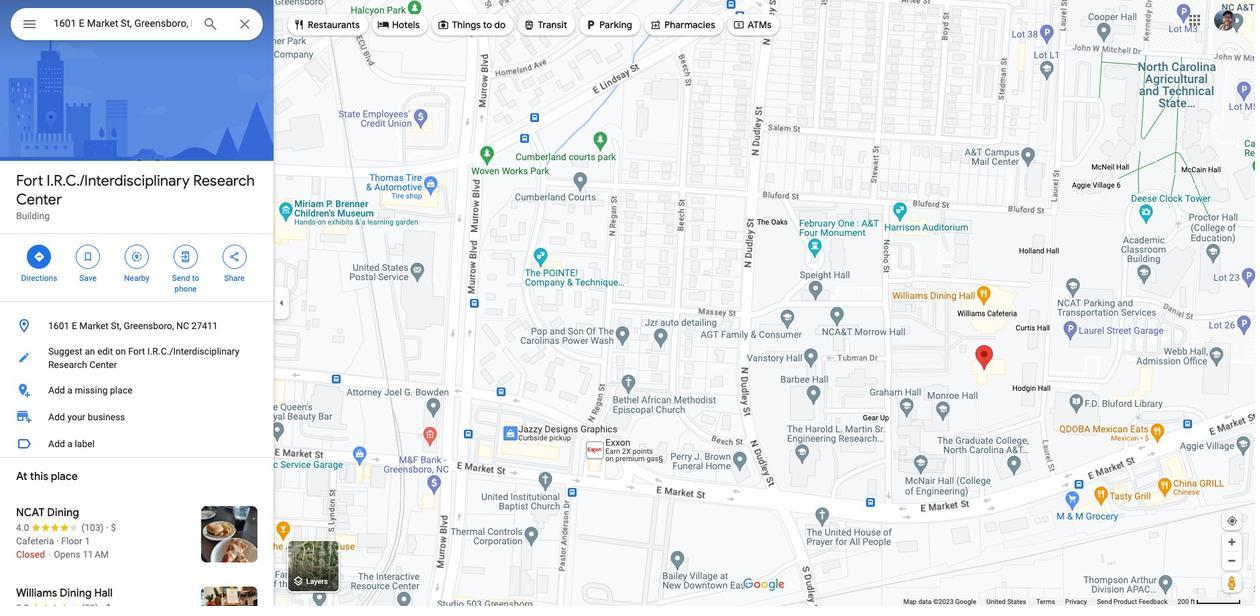 Task type: vqa. For each thing, say whether or not it's contained in the screenshot.


Task type: locate. For each thing, give the bounding box(es) containing it.
zoom in image
[[1228, 537, 1238, 547]]

add inside "button"
[[48, 439, 65, 449]]

· inside cafeteria · floor 1 closed ⋅ opens 11 am
[[56, 536, 59, 547]]

transit
[[538, 19, 568, 31]]

an
[[85, 346, 95, 357]]

1 horizontal spatial to
[[483, 19, 492, 31]]

to left 'do'
[[483, 19, 492, 31]]

add inside button
[[48, 385, 65, 396]]


[[228, 250, 241, 264]]

fort i.r.c./interdisciplinary research center building
[[16, 172, 255, 221]]

your
[[67, 412, 85, 423]]

united
[[987, 598, 1006, 606]]

to
[[483, 19, 492, 31], [192, 274, 199, 283]]


[[650, 17, 662, 32]]

to up phone
[[192, 274, 199, 283]]

google maps element
[[0, 0, 1256, 606]]

data
[[919, 598, 932, 606]]

0 vertical spatial dining
[[47, 507, 79, 520]]

google account: cj baylor  
(christian.baylor@adept.ai) image
[[1215, 9, 1236, 31]]

 search field
[[11, 8, 263, 43]]

add for add your business
[[48, 412, 65, 423]]

1 horizontal spatial fort
[[128, 346, 145, 357]]

2 a from the top
[[67, 439, 72, 449]]

a left missing
[[67, 385, 72, 396]]

1 horizontal spatial send
[[1098, 598, 1113, 606]]

center
[[16, 191, 62, 209], [89, 360, 117, 370]]

· left price: inexpensive image
[[106, 523, 109, 533]]


[[21, 15, 38, 34]]

research
[[193, 172, 255, 191], [48, 360, 87, 370]]

200 ft
[[1178, 598, 1196, 606]]

2 add from the top
[[48, 412, 65, 423]]

a inside add a missing place button
[[67, 385, 72, 396]]

add a label button
[[0, 431, 274, 458]]

nc
[[176, 321, 189, 331]]

0 horizontal spatial fort
[[16, 172, 43, 191]]

0 vertical spatial a
[[67, 385, 72, 396]]

building
[[16, 211, 50, 221]]

actions for fort i.r.c./interdisciplinary research center region
[[0, 234, 274, 301]]

1 vertical spatial dining
[[60, 587, 92, 600]]

1 vertical spatial research
[[48, 360, 87, 370]]

 transit
[[523, 17, 568, 32]]

1 horizontal spatial ·
[[106, 523, 109, 533]]

suggest
[[48, 346, 82, 357]]

fort up the building
[[16, 172, 43, 191]]

i.r.c./interdisciplinary inside fort i.r.c./interdisciplinary research center building
[[47, 172, 190, 191]]

fort right on
[[128, 346, 145, 357]]

center down edit
[[89, 360, 117, 370]]

a left label at the left of page
[[67, 439, 72, 449]]

1 vertical spatial center
[[89, 360, 117, 370]]

0 horizontal spatial ·
[[56, 536, 59, 547]]

0 horizontal spatial to
[[192, 274, 199, 283]]

3 add from the top
[[48, 439, 65, 449]]

a inside add a label "button"
[[67, 439, 72, 449]]

1 vertical spatial i.r.c./interdisciplinary
[[147, 346, 240, 357]]

fort
[[16, 172, 43, 191], [128, 346, 145, 357]]

at this place
[[16, 470, 78, 484]]

share
[[224, 274, 245, 283]]

0 vertical spatial i.r.c./interdisciplinary
[[47, 172, 190, 191]]

0 vertical spatial fort
[[16, 172, 43, 191]]

add a missing place
[[48, 385, 133, 396]]

product
[[1114, 598, 1138, 606]]

0 horizontal spatial research
[[48, 360, 87, 370]]

restaurants
[[308, 19, 360, 31]]

phone
[[175, 284, 197, 294]]

suggest an edit on fort i.r.c./interdisciplinary research center
[[48, 346, 240, 370]]

None field
[[54, 15, 192, 32]]

greensboro,
[[124, 321, 174, 331]]

1601 e market st, greensboro, nc 27411
[[48, 321, 218, 331]]

0 vertical spatial to
[[483, 19, 492, 31]]

to inside send to phone
[[192, 274, 199, 283]]

dining up 3.9 stars 83 reviews image
[[60, 587, 92, 600]]

send up phone
[[172, 274, 190, 283]]

1 horizontal spatial center
[[89, 360, 117, 370]]

terms
[[1037, 598, 1056, 606]]

research inside suggest an edit on fort i.r.c./interdisciplinary research center
[[48, 360, 87, 370]]

1601 e market st, greensboro, nc 27411 button
[[0, 313, 274, 339]]

 parking
[[585, 17, 633, 32]]

0 vertical spatial center
[[16, 191, 62, 209]]

1 vertical spatial add
[[48, 412, 65, 423]]

st,
[[111, 321, 121, 331]]

1 horizontal spatial research
[[193, 172, 255, 191]]


[[33, 250, 45, 264]]

1 vertical spatial ·
[[56, 536, 59, 547]]

0 vertical spatial research
[[193, 172, 255, 191]]

0 vertical spatial ·
[[106, 523, 109, 533]]

place right missing
[[110, 385, 133, 396]]

 restaurants
[[293, 17, 360, 32]]

footer containing map data ©2023 google
[[904, 598, 1178, 606]]

0 horizontal spatial send
[[172, 274, 190, 283]]

· $
[[106, 523, 116, 533]]

fort i.r.c./interdisciplinary research center main content
[[0, 0, 274, 606]]

add left label at the left of page
[[48, 439, 65, 449]]

directions
[[21, 274, 57, 283]]

missing
[[75, 385, 108, 396]]

add a missing place button
[[0, 377, 274, 404]]

2 vertical spatial add
[[48, 439, 65, 449]]

to inside  things to do
[[483, 19, 492, 31]]

i.r.c./interdisciplinary
[[47, 172, 190, 191], [147, 346, 240, 357]]

add your business link
[[0, 404, 274, 431]]

0 vertical spatial send
[[172, 274, 190, 283]]

opens
[[54, 549, 80, 560]]

1 vertical spatial fort
[[128, 346, 145, 357]]

dining
[[47, 507, 79, 520], [60, 587, 92, 600]]

price: inexpensive image
[[111, 523, 116, 533]]

center up the building
[[16, 191, 62, 209]]

place
[[110, 385, 133, 396], [51, 470, 78, 484]]

0 horizontal spatial place
[[51, 470, 78, 484]]

footer
[[904, 598, 1178, 606]]

suggest an edit on fort i.r.c./interdisciplinary research center button
[[0, 339, 274, 377]]

·
[[106, 523, 109, 533], [56, 536, 59, 547]]

add left missing
[[48, 385, 65, 396]]

3.9 stars 83 reviews image
[[16, 602, 98, 606]]

send left product
[[1098, 598, 1113, 606]]

send product feedback button
[[1098, 598, 1168, 606]]


[[293, 17, 305, 32]]

0 vertical spatial add
[[48, 385, 65, 396]]

· down 4.0 stars 103 reviews image
[[56, 536, 59, 547]]

show street view coverage image
[[1223, 573, 1242, 593]]

dining up 4.0 stars 103 reviews image
[[47, 507, 79, 520]]

label
[[75, 439, 95, 449]]

0 horizontal spatial center
[[16, 191, 62, 209]]

(103)
[[81, 523, 104, 533]]

send inside send to phone
[[172, 274, 190, 283]]

ncat dining
[[16, 507, 79, 520]]

price: inexpensive image
[[106, 603, 111, 606]]

1 vertical spatial a
[[67, 439, 72, 449]]

1 add from the top
[[48, 385, 65, 396]]

none field inside 1601 e market st, greensboro, nc 27411 "field"
[[54, 15, 192, 32]]

research inside fort i.r.c./interdisciplinary research center building
[[193, 172, 255, 191]]

1 vertical spatial to
[[192, 274, 199, 283]]

add left your
[[48, 412, 65, 423]]

dining for ncat
[[47, 507, 79, 520]]

0 vertical spatial place
[[110, 385, 133, 396]]

place right this
[[51, 470, 78, 484]]

1 horizontal spatial place
[[110, 385, 133, 396]]

send inside button
[[1098, 598, 1113, 606]]

cafeteria · floor 1 closed ⋅ opens 11 am
[[16, 536, 109, 560]]

1 vertical spatial send
[[1098, 598, 1113, 606]]

1 a from the top
[[67, 385, 72, 396]]

1 vertical spatial place
[[51, 470, 78, 484]]

add for add a missing place
[[48, 385, 65, 396]]

zoom out image
[[1228, 556, 1238, 566]]

200
[[1178, 598, 1190, 606]]

4.0 stars 103 reviews image
[[16, 521, 104, 535]]

a
[[67, 385, 72, 396], [67, 439, 72, 449]]

terms button
[[1037, 598, 1056, 606]]



Task type: describe. For each thing, give the bounding box(es) containing it.
ft
[[1191, 598, 1196, 606]]


[[438, 17, 450, 32]]

floor
[[61, 536, 83, 547]]

privacy
[[1066, 598, 1088, 606]]

cafeteria
[[16, 536, 54, 547]]

©2023
[[934, 598, 954, 606]]

map
[[904, 598, 917, 606]]

edit
[[97, 346, 113, 357]]

ncat
[[16, 507, 45, 520]]

do
[[495, 19, 506, 31]]

 atms
[[733, 17, 772, 32]]

1
[[85, 536, 90, 547]]


[[585, 17, 597, 32]]

e
[[72, 321, 77, 331]]

market
[[79, 321, 109, 331]]

google
[[956, 598, 977, 606]]

nearby
[[124, 274, 150, 283]]

show your location image
[[1227, 515, 1239, 527]]


[[523, 17, 536, 32]]

fort inside suggest an edit on fort i.r.c./interdisciplinary research center
[[128, 346, 145, 357]]

collapse side panel image
[[274, 296, 289, 311]]

layers
[[306, 578, 328, 587]]

dining for williams
[[60, 587, 92, 600]]


[[82, 250, 94, 264]]


[[733, 17, 745, 32]]

privacy button
[[1066, 598, 1088, 606]]

1601 E Market St, Greensboro, NC 27411 field
[[11, 8, 263, 40]]

map data ©2023 google
[[904, 598, 977, 606]]

atms
[[748, 19, 772, 31]]

business
[[88, 412, 125, 423]]

place inside button
[[110, 385, 133, 396]]

27411
[[192, 321, 218, 331]]

hall
[[94, 587, 113, 600]]

williams dining hall
[[16, 587, 113, 600]]

center inside fort i.r.c./interdisciplinary research center building
[[16, 191, 62, 209]]

send for send product feedback
[[1098, 598, 1113, 606]]

states
[[1008, 598, 1027, 606]]

pharmacies
[[665, 19, 716, 31]]

send to phone
[[172, 274, 199, 294]]

send product feedback
[[1098, 598, 1168, 606]]

send for send to phone
[[172, 274, 190, 283]]

hotels
[[392, 19, 420, 31]]

$
[[111, 523, 116, 533]]

i.r.c./interdisciplinary inside suggest an edit on fort i.r.c./interdisciplinary research center
[[147, 346, 240, 357]]


[[377, 17, 390, 32]]

11 am
[[83, 549, 109, 560]]

 things to do
[[438, 17, 506, 32]]

fort inside fort i.r.c./interdisciplinary research center building
[[16, 172, 43, 191]]

footer inside the google maps element
[[904, 598, 1178, 606]]

add a label
[[48, 439, 95, 449]]

parking
[[600, 19, 633, 31]]

1601
[[48, 321, 69, 331]]

4.0
[[16, 523, 29, 533]]

add for add a label
[[48, 439, 65, 449]]

williams
[[16, 587, 57, 600]]

 hotels
[[377, 17, 420, 32]]

at
[[16, 470, 27, 484]]

200 ft button
[[1178, 598, 1242, 606]]

 button
[[11, 8, 48, 43]]

 pharmacies
[[650, 17, 716, 32]]

williams dining hall link
[[0, 576, 274, 606]]

united states button
[[987, 598, 1027, 606]]


[[180, 250, 192, 264]]

this
[[30, 470, 48, 484]]

⋅
[[47, 549, 51, 560]]

a for label
[[67, 439, 72, 449]]

things
[[452, 19, 481, 31]]


[[131, 250, 143, 264]]

center inside suggest an edit on fort i.r.c./interdisciplinary research center
[[89, 360, 117, 370]]

save
[[79, 274, 97, 283]]

add your business
[[48, 412, 125, 423]]

on
[[115, 346, 126, 357]]

closed
[[16, 549, 45, 560]]

a for missing
[[67, 385, 72, 396]]

feedback
[[1139, 598, 1168, 606]]

united states
[[987, 598, 1027, 606]]



